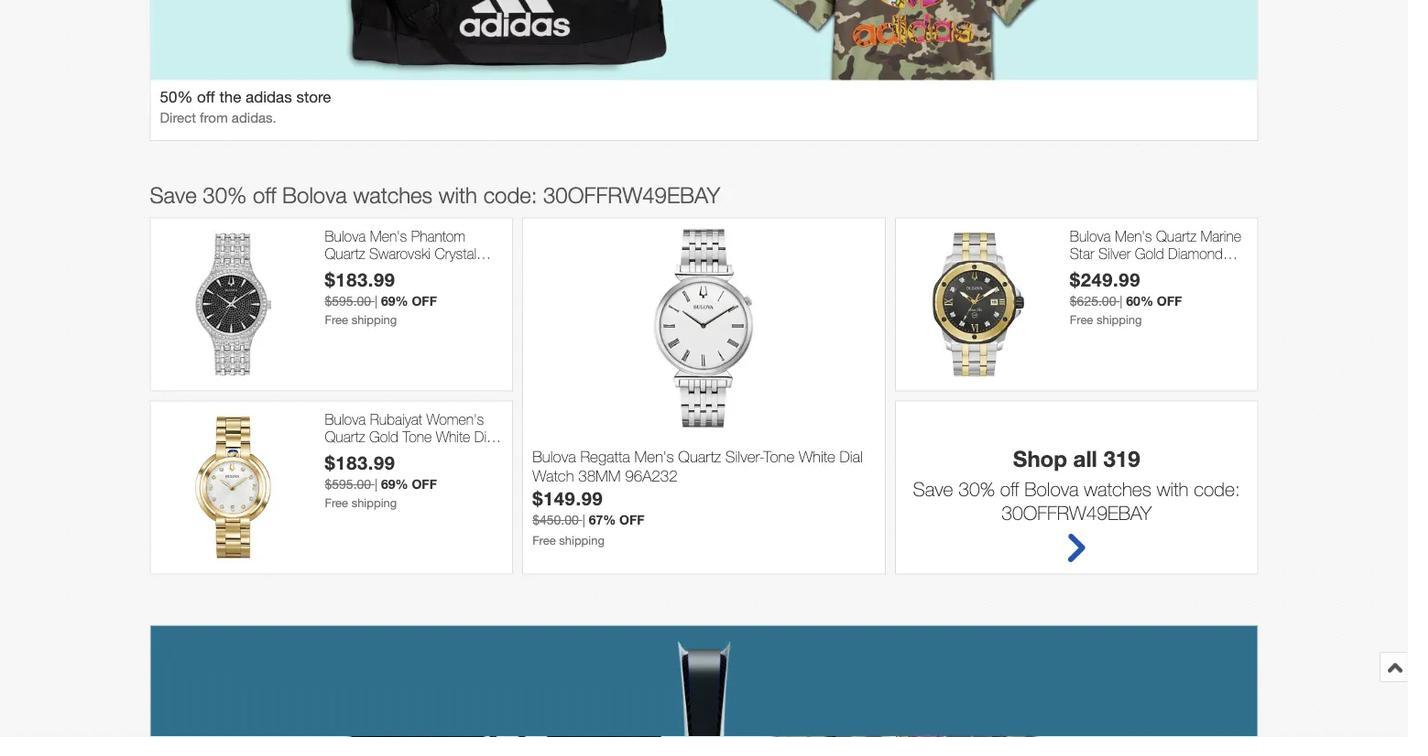 Task type: locate. For each thing, give the bounding box(es) containing it.
off inside 50% off the adidas store direct from adidas.
[[197, 88, 215, 106]]

silver up $249.99
[[1099, 245, 1131, 263]]

men's
[[370, 228, 407, 245], [1115, 228, 1153, 245], [635, 448, 674, 466]]

1 $183.99 from the top
[[325, 268, 396, 290]]

50% off the adidas store direct from adidas.
[[160, 88, 331, 125]]

69% for 97p125
[[381, 477, 408, 492]]

the
[[219, 88, 241, 106]]

0 horizontal spatial bolova
[[282, 182, 347, 208]]

silver-
[[726, 448, 764, 466]]

| right the 96a227
[[375, 294, 378, 309]]

tone inside bulova regatta men's quartz silver-tone white dial watch 38mm 96a232 $149.99 $450.00 | 67% off free shipping
[[764, 448, 795, 466]]

silver down swarovski
[[379, 263, 411, 280]]

0 vertical spatial $183.99
[[325, 268, 396, 290]]

1 69% from the top
[[381, 294, 408, 309]]

1 horizontal spatial silver
[[1099, 245, 1131, 263]]

watches inside shop all 319 save 30% off bolova watches with code: 30offrw49ebay
[[1085, 478, 1152, 501]]

30offrw49ebay inside shop all 319 save 30% off bolova watches with code: 30offrw49ebay
[[1002, 501, 1152, 524]]

with
[[439, 182, 478, 208], [1157, 478, 1189, 501]]

| for 44mm
[[1120, 294, 1123, 309]]

$249.99 $625.00 | 60% off free shipping
[[1070, 268, 1183, 327]]

$183.99 down rubaiyat
[[325, 452, 396, 474]]

1 vertical spatial gold
[[369, 429, 399, 446]]

watches
[[353, 182, 433, 208], [1085, 478, 1152, 501]]

bulova
[[325, 228, 366, 245], [1070, 228, 1111, 245], [325, 411, 366, 428], [533, 448, 576, 466]]

code: inside shop all 319 save 30% off bolova watches with code: 30offrw49ebay
[[1194, 478, 1241, 501]]

30%
[[203, 182, 247, 208], [959, 478, 995, 501]]

$595.00 for bulova rubaiyat women's quartz gold tone white dial watch 35mm 97p125
[[325, 477, 371, 492]]

off down shop
[[1001, 478, 1020, 501]]

bulova for 40mm
[[325, 228, 366, 245]]

1 vertical spatial with
[[1157, 478, 1189, 501]]

$595.00 down accents
[[325, 294, 371, 309]]

tone
[[403, 429, 432, 446], [764, 448, 795, 466]]

1 vertical spatial tone
[[764, 448, 795, 466]]

dial
[[475, 429, 497, 446], [840, 448, 863, 466]]

dial for silver-
[[840, 448, 863, 466]]

1 horizontal spatial with
[[1157, 478, 1189, 501]]

bolova up accents
[[282, 182, 347, 208]]

off up the from
[[197, 88, 215, 106]]

shipping inside bulova regatta men's quartz silver-tone white dial watch 38mm 96a232 $149.99 $450.00 | 67% off free shipping
[[559, 534, 605, 548]]

1 horizontal spatial 30%
[[959, 478, 995, 501]]

1 horizontal spatial 30offrw49ebay
[[1002, 501, 1152, 524]]

| left 67%
[[583, 513, 585, 528]]

free
[[325, 313, 348, 327], [1070, 313, 1094, 327], [325, 496, 348, 510], [533, 534, 556, 548]]

bulova inside bulova men's phantom quartz swarovski crystal accents silver watch 40mm 96a227
[[325, 228, 366, 245]]

adidas
[[246, 88, 292, 106]]

shipping for 96a227
[[352, 313, 397, 327]]

quartz for 35mm
[[325, 429, 365, 446]]

bulova men's phantom quartz swarovski crystal accents silver watch 40mm 96a227 link
[[325, 228, 503, 298]]

off down 97p125
[[412, 477, 437, 492]]

bulova left rubaiyat
[[325, 411, 366, 428]]

0 horizontal spatial 30%
[[203, 182, 247, 208]]

0 vertical spatial dial
[[475, 429, 497, 446]]

white
[[436, 429, 470, 446], [799, 448, 836, 466]]

$183.99 $595.00 | 69% off free shipping for 96a227
[[325, 268, 437, 327]]

1 vertical spatial 30%
[[959, 478, 995, 501]]

50%
[[160, 88, 193, 106]]

off right 67%
[[620, 513, 645, 528]]

watch for phantom
[[415, 263, 455, 280]]

0 vertical spatial bolova
[[282, 182, 347, 208]]

bolova
[[282, 182, 347, 208], [1025, 478, 1079, 501]]

silver inside bulova men's phantom quartz swarovski crystal accents silver watch 40mm 96a227
[[379, 263, 411, 280]]

free for bulova rubaiyat women's quartz gold tone white dial watch 35mm 97p125
[[325, 496, 348, 510]]

$183.99 $595.00 | 69% off free shipping down swarovski
[[325, 268, 437, 327]]

0 vertical spatial gold
[[1135, 245, 1165, 263]]

$595.00 for bulova men's phantom quartz swarovski crystal accents silver watch 40mm 96a227
[[325, 294, 371, 309]]

shipping down the 96a227
[[352, 313, 397, 327]]

0 vertical spatial watches
[[353, 182, 433, 208]]

men's up $249.99
[[1115, 228, 1153, 245]]

0 vertical spatial $183.99 $595.00 | 69% off free shipping
[[325, 268, 437, 327]]

bulova up the star
[[1070, 228, 1111, 245]]

off
[[197, 88, 215, 106], [253, 182, 276, 208], [412, 294, 437, 309], [1157, 294, 1183, 309], [412, 477, 437, 492], [1001, 478, 1020, 501], [620, 513, 645, 528]]

shipping
[[352, 313, 397, 327], [1097, 313, 1143, 327], [352, 496, 397, 510], [559, 534, 605, 548]]

0 vertical spatial tone
[[403, 429, 432, 446]]

white down "women's"
[[436, 429, 470, 446]]

$183.99 $595.00 | 69% off free shipping
[[325, 268, 437, 327], [325, 452, 437, 510]]

bulova for 38mm
[[533, 448, 576, 466]]

bulova inside bulova rubaiyat women's quartz gold tone white dial watch 35mm 97p125
[[325, 411, 366, 428]]

0 vertical spatial with
[[439, 182, 478, 208]]

1 vertical spatial $183.99
[[325, 452, 396, 474]]

1 vertical spatial dial
[[840, 448, 863, 466]]

save
[[150, 182, 197, 208], [913, 478, 954, 501]]

bulova inside bulova regatta men's quartz silver-tone white dial watch 38mm 96a232 $149.99 $450.00 | 67% off free shipping
[[533, 448, 576, 466]]

men's for $249.99
[[1115, 228, 1153, 245]]

quartz
[[1157, 228, 1197, 245], [325, 245, 365, 263], [325, 429, 365, 446], [679, 448, 721, 466]]

bulova inside bulova men's quartz marine star silver gold diamond indices watch 44mm 98d175
[[1070, 228, 1111, 245]]

watch inside bulova men's phantom quartz swarovski crystal accents silver watch 40mm 96a227
[[415, 263, 455, 280]]

gold up 44mm
[[1135, 245, 1165, 263]]

men's inside bulova men's phantom quartz swarovski crystal accents silver watch 40mm 96a227
[[370, 228, 407, 245]]

men's inside bulova regatta men's quartz silver-tone white dial watch 38mm 96a232 $149.99 $450.00 | 67% off free shipping
[[635, 448, 674, 466]]

code:
[[484, 182, 537, 208], [1194, 478, 1241, 501]]

watch inside bulova rubaiyat women's quartz gold tone white dial watch 35mm 97p125
[[325, 446, 364, 464]]

$183.99 $595.00 | 69% off free shipping down rubaiyat
[[325, 452, 437, 510]]

watches up swarovski
[[353, 182, 433, 208]]

2 $183.99 $595.00 | 69% off free shipping from the top
[[325, 452, 437, 510]]

69% down 35mm
[[381, 477, 408, 492]]

44mm
[[1161, 263, 1200, 280]]

38mm
[[579, 466, 621, 485]]

1 horizontal spatial save
[[913, 478, 954, 501]]

men's up the "96a232"
[[635, 448, 674, 466]]

1 vertical spatial 69%
[[381, 477, 408, 492]]

1 horizontal spatial white
[[799, 448, 836, 466]]

0 horizontal spatial with
[[439, 182, 478, 208]]

0 vertical spatial code:
[[484, 182, 537, 208]]

$183.99 down swarovski
[[325, 268, 396, 290]]

bolova down shop
[[1025, 478, 1079, 501]]

0 vertical spatial $595.00
[[325, 294, 371, 309]]

0 horizontal spatial white
[[436, 429, 470, 446]]

quartz inside bulova rubaiyat women's quartz gold tone white dial watch 35mm 97p125
[[325, 429, 365, 446]]

shipping down 60%
[[1097, 313, 1143, 327]]

1 vertical spatial bolova
[[1025, 478, 1079, 501]]

0 vertical spatial white
[[436, 429, 470, 446]]

1 vertical spatial watches
[[1085, 478, 1152, 501]]

0 vertical spatial save
[[150, 182, 197, 208]]

0 horizontal spatial silver
[[379, 263, 411, 280]]

0 horizontal spatial men's
[[370, 228, 407, 245]]

$595.00
[[325, 294, 371, 309], [325, 477, 371, 492]]

2 $183.99 from the top
[[325, 452, 396, 474]]

$625.00
[[1070, 294, 1117, 309]]

tone inside bulova rubaiyat women's quartz gold tone white dial watch 35mm 97p125
[[403, 429, 432, 446]]

1 horizontal spatial bolova
[[1025, 478, 1079, 501]]

$183.99 for swarovski
[[325, 268, 396, 290]]

watch down crystal at top
[[415, 263, 455, 280]]

watches down 319
[[1085, 478, 1152, 501]]

silver
[[1099, 245, 1131, 263], [379, 263, 411, 280]]

2 $595.00 from the top
[[325, 477, 371, 492]]

off right 60%
[[1157, 294, 1183, 309]]

0 horizontal spatial gold
[[369, 429, 399, 446]]

60%
[[1127, 294, 1154, 309]]

|
[[375, 294, 378, 309], [1120, 294, 1123, 309], [375, 477, 378, 492], [583, 513, 585, 528]]

from
[[200, 109, 228, 125]]

30% inside shop all 319 save 30% off bolova watches with code: 30offrw49ebay
[[959, 478, 995, 501]]

| left 60%
[[1120, 294, 1123, 309]]

quartz inside bulova regatta men's quartz silver-tone white dial watch 38mm 96a232 $149.99 $450.00 | 67% off free shipping
[[679, 448, 721, 466]]

$183.99
[[325, 268, 396, 290], [325, 452, 396, 474]]

gold up 35mm
[[369, 429, 399, 446]]

1 horizontal spatial code:
[[1194, 478, 1241, 501]]

quartz inside bulova men's phantom quartz swarovski crystal accents silver watch 40mm 96a227
[[325, 245, 365, 263]]

shipping for 97p125
[[352, 496, 397, 510]]

watch
[[415, 263, 455, 280], [1117, 263, 1157, 280], [325, 446, 364, 464], [533, 466, 574, 485]]

30offrw49ebay
[[544, 182, 721, 208], [1002, 501, 1152, 524]]

off down swarovski
[[412, 294, 437, 309]]

bulova up $149.99
[[533, 448, 576, 466]]

0 vertical spatial 30%
[[203, 182, 247, 208]]

dial inside bulova regatta men's quartz silver-tone white dial watch 38mm 96a232 $149.99 $450.00 | 67% off free shipping
[[840, 448, 863, 466]]

watch inside bulova men's quartz marine star silver gold diamond indices watch 44mm 98d175
[[1117, 263, 1157, 280]]

1 $595.00 from the top
[[325, 294, 371, 309]]

white right silver-
[[799, 448, 836, 466]]

watch left 35mm
[[325, 446, 364, 464]]

white for silver-
[[799, 448, 836, 466]]

silver inside bulova men's quartz marine star silver gold diamond indices watch 44mm 98d175
[[1099, 245, 1131, 263]]

0 horizontal spatial tone
[[403, 429, 432, 446]]

1 $183.99 $595.00 | 69% off free shipping from the top
[[325, 268, 437, 327]]

2 horizontal spatial men's
[[1115, 228, 1153, 245]]

watch for men's
[[533, 466, 574, 485]]

0 horizontal spatial 30offrw49ebay
[[544, 182, 721, 208]]

1 horizontal spatial watches
[[1085, 478, 1152, 501]]

1 horizontal spatial tone
[[764, 448, 795, 466]]

$183.99 for gold
[[325, 452, 396, 474]]

$149.99
[[533, 487, 603, 509]]

2 69% from the top
[[381, 477, 408, 492]]

69%
[[381, 294, 408, 309], [381, 477, 408, 492]]

shipping down 67%
[[559, 534, 605, 548]]

white inside bulova rubaiyat women's quartz gold tone white dial watch 35mm 97p125
[[436, 429, 470, 446]]

gold inside bulova men's quartz marine star silver gold diamond indices watch 44mm 98d175
[[1135, 245, 1165, 263]]

1 vertical spatial $183.99 $595.00 | 69% off free shipping
[[325, 452, 437, 510]]

phantom
[[411, 228, 466, 245]]

watch up $149.99
[[533, 466, 574, 485]]

0 horizontal spatial save
[[150, 182, 197, 208]]

1 horizontal spatial dial
[[840, 448, 863, 466]]

1 vertical spatial code:
[[1194, 478, 1241, 501]]

bulova regatta men's quartz silver-tone white dial watch 38mm 96a232 $149.99 $450.00 | 67% off free shipping
[[533, 448, 863, 548]]

| for 96a227
[[375, 294, 378, 309]]

free inside bulova regatta men's quartz silver-tone white dial watch 38mm 96a232 $149.99 $450.00 | 67% off free shipping
[[533, 534, 556, 548]]

bulova men's phantom quartz swarovski crystal accents silver watch 40mm 96a227
[[325, 228, 499, 298]]

direct
[[160, 109, 196, 125]]

| inside $249.99 $625.00 | 60% off free shipping
[[1120, 294, 1123, 309]]

1 vertical spatial 30offrw49ebay
[[1002, 501, 1152, 524]]

0 vertical spatial 69%
[[381, 294, 408, 309]]

dial inside bulova rubaiyat women's quartz gold tone white dial watch 35mm 97p125
[[475, 429, 497, 446]]

$595.00 down 35mm
[[325, 477, 371, 492]]

| down 35mm
[[375, 477, 378, 492]]

1 vertical spatial $595.00
[[325, 477, 371, 492]]

watch inside bulova regatta men's quartz silver-tone white dial watch 38mm 96a232 $149.99 $450.00 | 67% off free shipping
[[533, 466, 574, 485]]

men's inside bulova men's quartz marine star silver gold diamond indices watch 44mm 98d175
[[1115, 228, 1153, 245]]

free inside $249.99 $625.00 | 60% off free shipping
[[1070, 313, 1094, 327]]

free for bulova men's phantom quartz swarovski crystal accents silver watch 40mm 96a227
[[325, 313, 348, 327]]

regatta
[[581, 448, 630, 466]]

1 horizontal spatial men's
[[635, 448, 674, 466]]

bulova up accents
[[325, 228, 366, 245]]

shipping down 35mm
[[352, 496, 397, 510]]

69% for 96a227
[[381, 294, 408, 309]]

319
[[1104, 446, 1141, 472]]

1 vertical spatial save
[[913, 478, 954, 501]]

69% right the 96a227
[[381, 294, 408, 309]]

gold
[[1135, 245, 1165, 263], [369, 429, 399, 446]]

white inside bulova regatta men's quartz silver-tone white dial watch 38mm 96a232 $149.99 $450.00 | 67% off free shipping
[[799, 448, 836, 466]]

1 vertical spatial white
[[799, 448, 836, 466]]

men's up swarovski
[[370, 228, 407, 245]]

watch up 60%
[[1117, 263, 1157, 280]]

shipping inside $249.99 $625.00 | 60% off free shipping
[[1097, 313, 1143, 327]]

0 horizontal spatial dial
[[475, 429, 497, 446]]

quartz inside bulova men's quartz marine star silver gold diamond indices watch 44mm 98d175
[[1157, 228, 1197, 245]]

1 horizontal spatial gold
[[1135, 245, 1165, 263]]



Task type: vqa. For each thing, say whether or not it's contained in the screenshot.
the "30OFFRW49EBAY"
yes



Task type: describe. For each thing, give the bounding box(es) containing it.
shop
[[1014, 446, 1068, 472]]

gold inside bulova rubaiyat women's quartz gold tone white dial watch 35mm 97p125
[[369, 429, 399, 446]]

tone for silver-
[[764, 448, 795, 466]]

bulova men's quartz marine star silver gold diamond indices watch 44mm 98d175 link
[[1070, 228, 1249, 298]]

diamond
[[1169, 245, 1224, 263]]

67%
[[589, 513, 616, 528]]

96a227
[[325, 280, 374, 298]]

40mm
[[459, 263, 499, 280]]

store
[[296, 88, 331, 106]]

bulova rubaiyat women's quartz gold tone white dial watch 35mm 97p125
[[325, 411, 497, 464]]

crystal
[[435, 245, 477, 263]]

tone for gold
[[403, 429, 432, 446]]

save 30% off bolova watches with code: 30offrw49ebay
[[150, 182, 721, 208]]

bulova men's quartz marine star silver gold diamond indices watch 44mm 98d175
[[1070, 228, 1242, 298]]

98d175
[[1070, 280, 1121, 298]]

0 horizontal spatial code:
[[484, 182, 537, 208]]

rubaiyat
[[370, 411, 422, 428]]

96a232
[[625, 466, 678, 485]]

white for gold
[[436, 429, 470, 446]]

97p125
[[412, 446, 462, 464]]

star
[[1070, 245, 1095, 263]]

watch for women's
[[325, 446, 364, 464]]

off down adidas.
[[253, 182, 276, 208]]

0 vertical spatial 30offrw49ebay
[[544, 182, 721, 208]]

shop all 319 save 30% off bolova watches with code: 30offrw49ebay
[[913, 446, 1241, 524]]

all
[[1074, 446, 1098, 472]]

off inside shop all 319 save 30% off bolova watches with code: 30offrw49ebay
[[1001, 478, 1020, 501]]

| for 97p125
[[375, 477, 378, 492]]

$249.99
[[1070, 268, 1141, 290]]

dial for gold
[[475, 429, 497, 446]]

bolova inside shop all 319 save 30% off bolova watches with code: 30offrw49ebay
[[1025, 478, 1079, 501]]

off inside bulova regatta men's quartz silver-tone white dial watch 38mm 96a232 $149.99 $450.00 | 67% off free shipping
[[620, 513, 645, 528]]

indices
[[1070, 263, 1113, 280]]

men's for $183.99
[[370, 228, 407, 245]]

free for bulova men's quartz marine star silver gold diamond indices watch 44mm 98d175
[[1070, 313, 1094, 327]]

$183.99 $595.00 | 69% off free shipping for 97p125
[[325, 452, 437, 510]]

bulova regatta men's quartz silver-tone white dial watch 38mm 96a232 link
[[533, 448, 876, 487]]

women's
[[427, 411, 484, 428]]

0 horizontal spatial watches
[[353, 182, 433, 208]]

shipping for 44mm
[[1097, 313, 1143, 327]]

swarovski
[[369, 245, 431, 263]]

off inside $249.99 $625.00 | 60% off free shipping
[[1157, 294, 1183, 309]]

adidas.
[[232, 109, 277, 125]]

35mm
[[368, 446, 408, 464]]

quartz for 38mm
[[679, 448, 721, 466]]

quartz for 40mm
[[325, 245, 365, 263]]

save inside shop all 319 save 30% off bolova watches with code: 30offrw49ebay
[[913, 478, 954, 501]]

marine
[[1201, 228, 1242, 245]]

bulova for watch
[[1070, 228, 1111, 245]]

accents
[[325, 263, 375, 280]]

bulova for 35mm
[[325, 411, 366, 428]]

with inside shop all 319 save 30% off bolova watches with code: 30offrw49ebay
[[1157, 478, 1189, 501]]

bulova rubaiyat women's quartz gold tone white dial watch 35mm 97p125 link
[[325, 411, 503, 464]]

$450.00
[[533, 513, 579, 528]]

| inside bulova regatta men's quartz silver-tone white dial watch 38mm 96a232 $149.99 $450.00 | 67% off free shipping
[[583, 513, 585, 528]]



